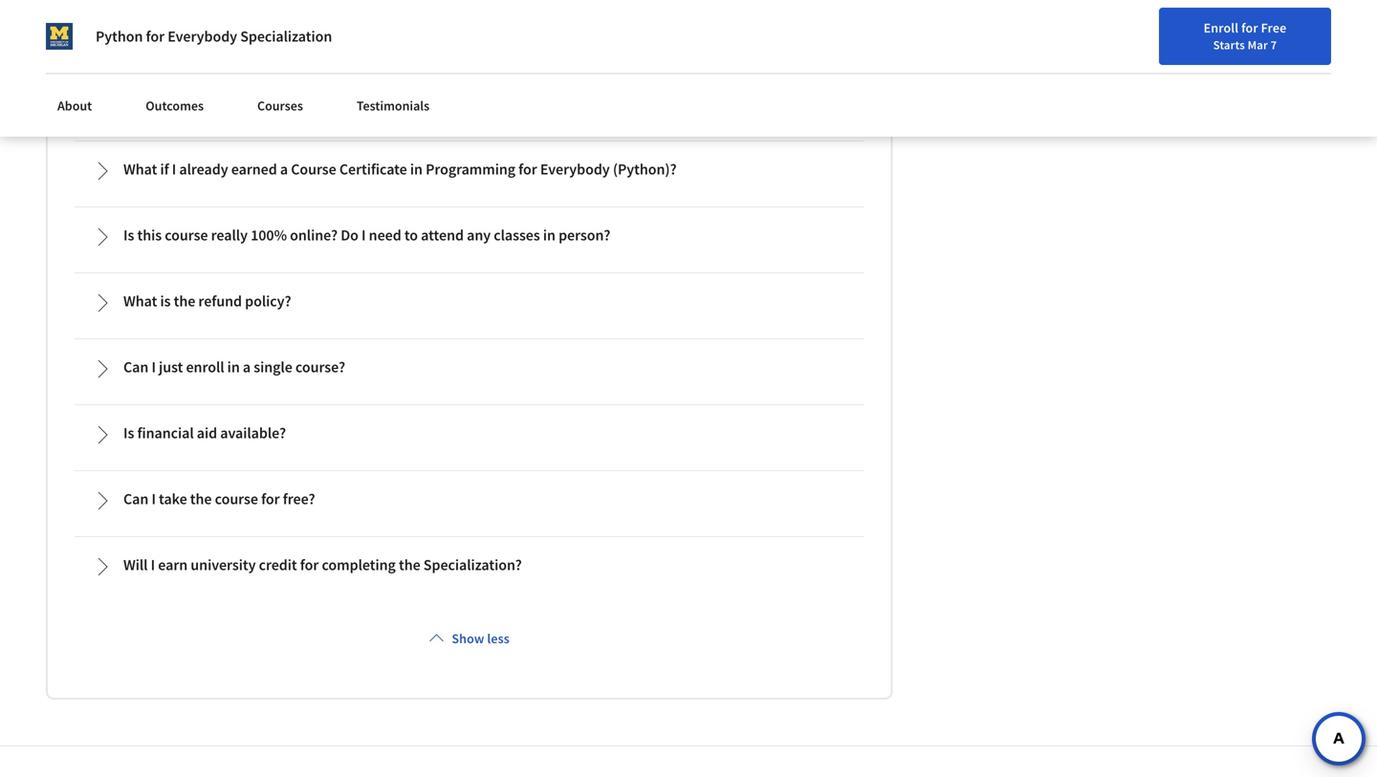 Task type: locate. For each thing, give the bounding box(es) containing it.
1 vertical spatial everybody
[[540, 160, 610, 179]]

i right the if
[[172, 160, 176, 179]]

credit
[[259, 556, 297, 575]]

take inside dropdown button
[[159, 490, 187, 509]]

the right completing
[[399, 556, 420, 575]]

you down johns
[[351, 71, 375, 90]]

excellent
[[93, 94, 150, 113]]

skills
[[275, 94, 307, 113]]

courses
[[257, 97, 303, 114]]

None search field
[[273, 12, 588, 50]]

2 horizontal spatial this
[[665, 71, 688, 90]]

i inside can i take the course for free? dropdown button
[[152, 490, 156, 509]]

1 horizontal spatial and
[[712, 48, 736, 67]]

the
[[739, 48, 760, 67], [174, 292, 195, 311], [190, 490, 212, 509], [399, 556, 420, 575]]

1 vertical spatial a
[[243, 358, 251, 377]]

for right programming
[[519, 160, 537, 179]]

1 horizontal spatial take
[[537, 25, 564, 44]]

i inside what if i already earned a course certificate in programming for everybody (python)? dropdown button
[[172, 160, 176, 179]]

100%
[[251, 226, 287, 245]]

0 vertical spatial this
[[295, 25, 319, 44]]

in right classes
[[543, 226, 556, 245]]

python inside if you are new to programming, this specialization will prepare you to take other courses and develop advanced skills. recommended follow-up courses include johns hopkins university's data science specialization and the university of michigan's web design specialization.  if you have  some prior experience in data analysis, this specialization is an excellent way to add python skills to your repertoire.
[[226, 94, 272, 113]]

policy?
[[245, 292, 291, 311]]

specialization up 'analysis,'
[[619, 48, 709, 67]]

a left single
[[243, 358, 251, 377]]

take
[[537, 25, 564, 44], [159, 490, 187, 509]]

is this course really 100% online? do i need to attend any classes in person?
[[123, 226, 610, 245]]

1 horizontal spatial this
[[295, 25, 319, 44]]

the down advanced
[[739, 48, 760, 67]]

0 vertical spatial courses
[[605, 25, 653, 44]]

1 vertical spatial what
[[123, 292, 157, 311]]

aid
[[197, 424, 217, 443]]

0 horizontal spatial and
[[657, 25, 681, 44]]

1 vertical spatial is
[[123, 424, 134, 443]]

if right 'university of michigan' image
[[93, 25, 101, 44]]

0 horizontal spatial this
[[137, 226, 162, 245]]

can left just
[[123, 358, 149, 377]]

0 vertical spatial python
[[96, 27, 143, 46]]

i for can i just enroll in a single course?
[[152, 358, 156, 377]]

for inside enroll for free starts mar 7
[[1241, 19, 1258, 36]]

i right do at the top left of the page
[[362, 226, 366, 245]]

your
[[326, 94, 355, 113]]

2 horizontal spatial you
[[493, 25, 517, 44]]

course left really
[[165, 226, 208, 245]]

0 vertical spatial if
[[93, 25, 101, 44]]

you
[[104, 25, 128, 44], [493, 25, 517, 44], [351, 71, 375, 90]]

1 horizontal spatial python
[[226, 94, 272, 113]]

is financial aid available?
[[123, 424, 286, 443]]

this right 'analysis,'
[[665, 71, 688, 90]]

coursera image
[[23, 16, 144, 46]]

0 vertical spatial everybody
[[168, 27, 237, 46]]

have
[[378, 71, 409, 90]]

1 horizontal spatial everybody
[[540, 160, 610, 179]]

0 vertical spatial what
[[123, 160, 157, 179]]

1 vertical spatial can
[[123, 490, 149, 509]]

courses up specialization.
[[257, 48, 306, 67]]

this
[[295, 25, 319, 44], [665, 71, 688, 90], [137, 226, 162, 245]]

0 horizontal spatial take
[[159, 490, 187, 509]]

is for is financial aid available?
[[123, 424, 134, 443]]

a left course
[[280, 160, 288, 179]]

for up recommended
[[146, 27, 165, 46]]

recommended
[[93, 48, 190, 67]]

what left refund
[[123, 292, 157, 311]]

university
[[191, 556, 256, 575]]

show
[[452, 630, 484, 647]]

2 can from the top
[[123, 490, 149, 509]]

prepare
[[440, 25, 490, 44]]

already
[[179, 160, 228, 179]]

to inside dropdown button
[[404, 226, 418, 245]]

single
[[254, 358, 292, 377]]

specialization.
[[240, 71, 333, 90]]

in
[[560, 71, 572, 90], [410, 160, 423, 179], [543, 226, 556, 245], [227, 358, 240, 377]]

specialization
[[322, 25, 412, 44], [240, 27, 332, 46], [619, 48, 709, 67], [692, 71, 781, 90]]

i for will i earn university credit for completing the specialization?
[[151, 556, 155, 575]]

the inside if you are new to programming, this specialization will prepare you to take other courses and develop advanced skills. recommended follow-up courses include johns hopkins university's data science specialization and the university of michigan's web design specialization.  if you have  some prior experience in data analysis, this specialization is an excellent way to add python skills to your repertoire.
[[739, 48, 760, 67]]

for
[[1241, 19, 1258, 36], [146, 27, 165, 46], [519, 160, 537, 179], [261, 490, 280, 509], [300, 556, 319, 575]]

what for what if i already earned a course certificate in programming for everybody (python)?
[[123, 160, 157, 179]]

develop
[[684, 25, 736, 44]]

menu item
[[1034, 19, 1157, 81]]

what inside dropdown button
[[123, 292, 157, 311]]

what is the refund policy? button
[[77, 276, 861, 328]]

0 vertical spatial can
[[123, 358, 149, 377]]

1 is from the top
[[123, 226, 134, 245]]

this down the if
[[137, 226, 162, 245]]

python right add
[[226, 94, 272, 113]]

1 horizontal spatial if
[[340, 71, 348, 90]]

data
[[575, 71, 603, 90]]

up
[[237, 48, 254, 67]]

outcomes
[[146, 97, 204, 114]]

to right need on the top left of the page
[[404, 226, 418, 245]]

and down develop
[[712, 48, 736, 67]]

i left just
[[152, 358, 156, 377]]

take inside if you are new to programming, this specialization will prepare you to take other courses and develop advanced skills. recommended follow-up courses include johns hopkins university's data science specialization and the university of michigan's web design specialization.  if you have  some prior experience in data analysis, this specialization is an excellent way to add python skills to your repertoire.
[[537, 25, 564, 44]]

i right the will
[[151, 556, 155, 575]]

2 what from the top
[[123, 292, 157, 311]]

analysis,
[[606, 71, 662, 90]]

in inside "dropdown button"
[[227, 358, 240, 377]]

if you are new to programming, this specialization will prepare you to take other courses and develop advanced skills. recommended follow-up courses include johns hopkins university's data science specialization and the university of michigan's web design specialization.  if you have  some prior experience in data analysis, this specialization is an excellent way to add python skills to your repertoire.
[[93, 25, 847, 113]]

everybody up follow- at left
[[168, 27, 237, 46]]

1 horizontal spatial courses
[[605, 25, 653, 44]]

is for is this course really 100% online? do i need to attend any classes in person?
[[123, 226, 134, 245]]

outcomes link
[[134, 86, 215, 125]]

0 horizontal spatial courses
[[257, 48, 306, 67]]

and
[[657, 25, 681, 44], [712, 48, 736, 67]]

is financial aid available? button
[[77, 408, 861, 460]]

you up university's at top
[[493, 25, 517, 44]]

if
[[93, 25, 101, 44], [340, 71, 348, 90]]

specialization down develop
[[692, 71, 781, 90]]

if up your
[[340, 71, 348, 90]]

new
[[155, 25, 182, 44]]

0 horizontal spatial python
[[96, 27, 143, 46]]

is inside if you are new to programming, this specialization will prepare you to take other courses and develop advanced skills. recommended follow-up courses include johns hopkins university's data science specialization and the university of michigan's web design specialization.  if you have  some prior experience in data analysis, this specialization is an excellent way to add python skills to your repertoire.
[[784, 71, 794, 90]]

python
[[96, 27, 143, 46], [226, 94, 272, 113]]

course
[[165, 226, 208, 245], [215, 490, 258, 509]]

you left are
[[104, 25, 128, 44]]

(python)?
[[613, 160, 677, 179]]

to up university's at top
[[520, 25, 533, 44]]

1 horizontal spatial a
[[280, 160, 288, 179]]

courses up science
[[605, 25, 653, 44]]

0 horizontal spatial course
[[165, 226, 208, 245]]

enroll
[[186, 358, 224, 377]]

course?
[[295, 358, 345, 377]]

this up the include
[[295, 25, 319, 44]]

take up earn
[[159, 490, 187, 509]]

1 horizontal spatial course
[[215, 490, 258, 509]]

2 vertical spatial this
[[137, 226, 162, 245]]

i down the financial
[[152, 490, 156, 509]]

in right enroll
[[227, 358, 240, 377]]

1 vertical spatial if
[[340, 71, 348, 90]]

can up the will
[[123, 490, 149, 509]]

is left an
[[784, 71, 794, 90]]

can inside dropdown button
[[123, 490, 149, 509]]

0 vertical spatial a
[[280, 160, 288, 179]]

1 vertical spatial take
[[159, 490, 187, 509]]

for left free? on the bottom
[[261, 490, 280, 509]]

enroll for free starts mar 7
[[1204, 19, 1287, 53]]

a inside what if i already earned a course certificate in programming for everybody (python)? dropdown button
[[280, 160, 288, 179]]

what inside dropdown button
[[123, 160, 157, 179]]

0 vertical spatial take
[[537, 25, 564, 44]]

in left data
[[560, 71, 572, 90]]

need
[[369, 226, 401, 245]]

course left free? on the bottom
[[215, 490, 258, 509]]

1 vertical spatial python
[[226, 94, 272, 113]]

python up recommended
[[96, 27, 143, 46]]

is left refund
[[160, 292, 171, 311]]

everybody up person?
[[540, 160, 610, 179]]

what left the if
[[123, 160, 157, 179]]

1 vertical spatial courses
[[257, 48, 306, 67]]

0 horizontal spatial everybody
[[168, 27, 237, 46]]

1 what from the top
[[123, 160, 157, 179]]

for up mar
[[1241, 19, 1258, 36]]

can i take the course for free? button
[[77, 474, 861, 526]]

do
[[341, 226, 359, 245]]

courses
[[605, 25, 653, 44], [257, 48, 306, 67]]

1 can from the top
[[123, 358, 149, 377]]

a inside can i just enroll in a single course? "dropdown button"
[[243, 358, 251, 377]]

specialization up specialization.
[[240, 27, 332, 46]]

can
[[123, 358, 149, 377], [123, 490, 149, 509]]

and left develop
[[657, 25, 681, 44]]

0 vertical spatial course
[[165, 226, 208, 245]]

take up the data
[[537, 25, 564, 44]]

i inside can i just enroll in a single course? "dropdown button"
[[152, 358, 156, 377]]

0 vertical spatial is
[[784, 71, 794, 90]]

is
[[123, 226, 134, 245], [123, 424, 134, 443]]

can inside "dropdown button"
[[123, 358, 149, 377]]

i inside will i earn university credit for completing the specialization? dropdown button
[[151, 556, 155, 575]]

0 horizontal spatial is
[[160, 292, 171, 311]]

0 horizontal spatial a
[[243, 358, 251, 377]]

in inside dropdown button
[[410, 160, 423, 179]]

1 vertical spatial is
[[160, 292, 171, 311]]

experience
[[487, 71, 557, 90]]

7
[[1271, 37, 1277, 53]]

chat with us image
[[1324, 724, 1354, 755]]

other
[[567, 25, 601, 44]]

1 horizontal spatial is
[[784, 71, 794, 90]]

advanced
[[739, 25, 801, 44]]

2 is from the top
[[123, 424, 134, 443]]

for inside dropdown button
[[519, 160, 537, 179]]

0 vertical spatial is
[[123, 226, 134, 245]]

0 vertical spatial and
[[657, 25, 681, 44]]

earned
[[231, 160, 277, 179]]

in right certificate
[[410, 160, 423, 179]]

johns
[[360, 48, 398, 67]]

to
[[185, 25, 198, 44], [520, 25, 533, 44], [182, 94, 195, 113], [310, 94, 323, 113], [404, 226, 418, 245]]



Task type: describe. For each thing, give the bounding box(es) containing it.
show less button
[[421, 622, 517, 656]]

mar
[[1248, 37, 1268, 53]]

python for everybody specialization
[[96, 27, 332, 46]]

some
[[415, 71, 450, 90]]

prior
[[453, 71, 484, 90]]

follow-
[[193, 48, 237, 67]]

about
[[57, 97, 92, 114]]

can i take the course for free?
[[123, 490, 315, 509]]

refund
[[198, 292, 242, 311]]

programming
[[426, 160, 516, 179]]

i inside is this course really 100% online? do i need to attend any classes in person? dropdown button
[[362, 226, 366, 245]]

hopkins
[[401, 48, 454, 67]]

michigan's
[[93, 71, 159, 90]]

to left your
[[310, 94, 323, 113]]

programming,
[[201, 25, 292, 44]]

less
[[487, 630, 510, 647]]

add
[[198, 94, 223, 113]]

what is the refund policy?
[[123, 292, 291, 311]]

will i earn university credit for completing the specialization?
[[123, 556, 522, 575]]

can i just enroll in a single course?
[[123, 358, 345, 377]]

what for what is the refund policy?
[[123, 292, 157, 311]]

university
[[763, 48, 828, 67]]

are
[[131, 25, 152, 44]]

what if i already earned a course certificate in programming for everybody (python)? button
[[77, 144, 861, 196]]

completing
[[322, 556, 396, 575]]

what if i already earned a course certificate in programming for everybody (python)?
[[123, 160, 677, 179]]

show less
[[452, 630, 510, 647]]

online?
[[290, 226, 338, 245]]

attend
[[421, 226, 464, 245]]

about link
[[46, 86, 103, 125]]

repertoire.
[[358, 94, 426, 113]]

the left refund
[[174, 292, 195, 311]]

courses link
[[246, 86, 315, 125]]

if
[[160, 160, 169, 179]]

earn
[[158, 556, 188, 575]]

skills.
[[804, 25, 839, 44]]

the down is financial aid available?
[[190, 490, 212, 509]]

any
[[467, 226, 491, 245]]

specialization?
[[423, 556, 522, 575]]

1 horizontal spatial you
[[351, 71, 375, 90]]

data
[[534, 48, 564, 67]]

in inside dropdown button
[[543, 226, 556, 245]]

a for in
[[243, 358, 251, 377]]

of
[[831, 48, 844, 67]]

include
[[309, 48, 357, 67]]

design
[[194, 71, 237, 90]]

really
[[211, 226, 248, 245]]

science
[[567, 48, 616, 67]]

person?
[[559, 226, 610, 245]]

i for can i take the course for free?
[[152, 490, 156, 509]]

everybody inside dropdown button
[[540, 160, 610, 179]]

in inside if you are new to programming, this specialization will prepare you to take other courses and develop advanced skills. recommended follow-up courses include johns hopkins university's data science specialization and the university of michigan's web design specialization.  if you have  some prior experience in data analysis, this specialization is an excellent way to add python skills to your repertoire.
[[560, 71, 572, 90]]

is this course really 100% online? do i need to attend any classes in person? button
[[77, 210, 861, 262]]

can i just enroll in a single course? button
[[77, 342, 861, 394]]

1 vertical spatial and
[[712, 48, 736, 67]]

1 vertical spatial this
[[665, 71, 688, 90]]

a for earned
[[280, 160, 288, 179]]

free
[[1261, 19, 1287, 36]]

testimonials link
[[345, 86, 441, 125]]

just
[[159, 358, 183, 377]]

testimonials
[[357, 97, 430, 114]]

will
[[123, 556, 148, 575]]

course
[[291, 160, 336, 179]]

certificate
[[339, 160, 407, 179]]

free?
[[283, 490, 315, 509]]

enroll
[[1204, 19, 1239, 36]]

specialization up johns
[[322, 25, 412, 44]]

1 vertical spatial course
[[215, 490, 258, 509]]

to right the new
[[185, 25, 198, 44]]

financial
[[137, 424, 194, 443]]

0 horizontal spatial if
[[93, 25, 101, 44]]

this inside dropdown button
[[137, 226, 162, 245]]

for right credit
[[300, 556, 319, 575]]

can for can i just enroll in a single course?
[[123, 358, 149, 377]]

will i earn university credit for completing the specialization? button
[[77, 540, 861, 592]]

way
[[153, 94, 179, 113]]

to left add
[[182, 94, 195, 113]]

is inside dropdown button
[[160, 292, 171, 311]]

available?
[[220, 424, 286, 443]]

an
[[797, 71, 814, 90]]

will
[[415, 25, 437, 44]]

university's
[[457, 48, 531, 67]]

starts
[[1213, 37, 1245, 53]]

can for can i take the course for free?
[[123, 490, 149, 509]]

university of michigan image
[[46, 23, 73, 50]]

0 horizontal spatial you
[[104, 25, 128, 44]]

web
[[162, 71, 191, 90]]

classes
[[494, 226, 540, 245]]



Task type: vqa. For each thing, say whether or not it's contained in the screenshot.
the for within the the Can I take the course for free? 'dropdown button'
yes



